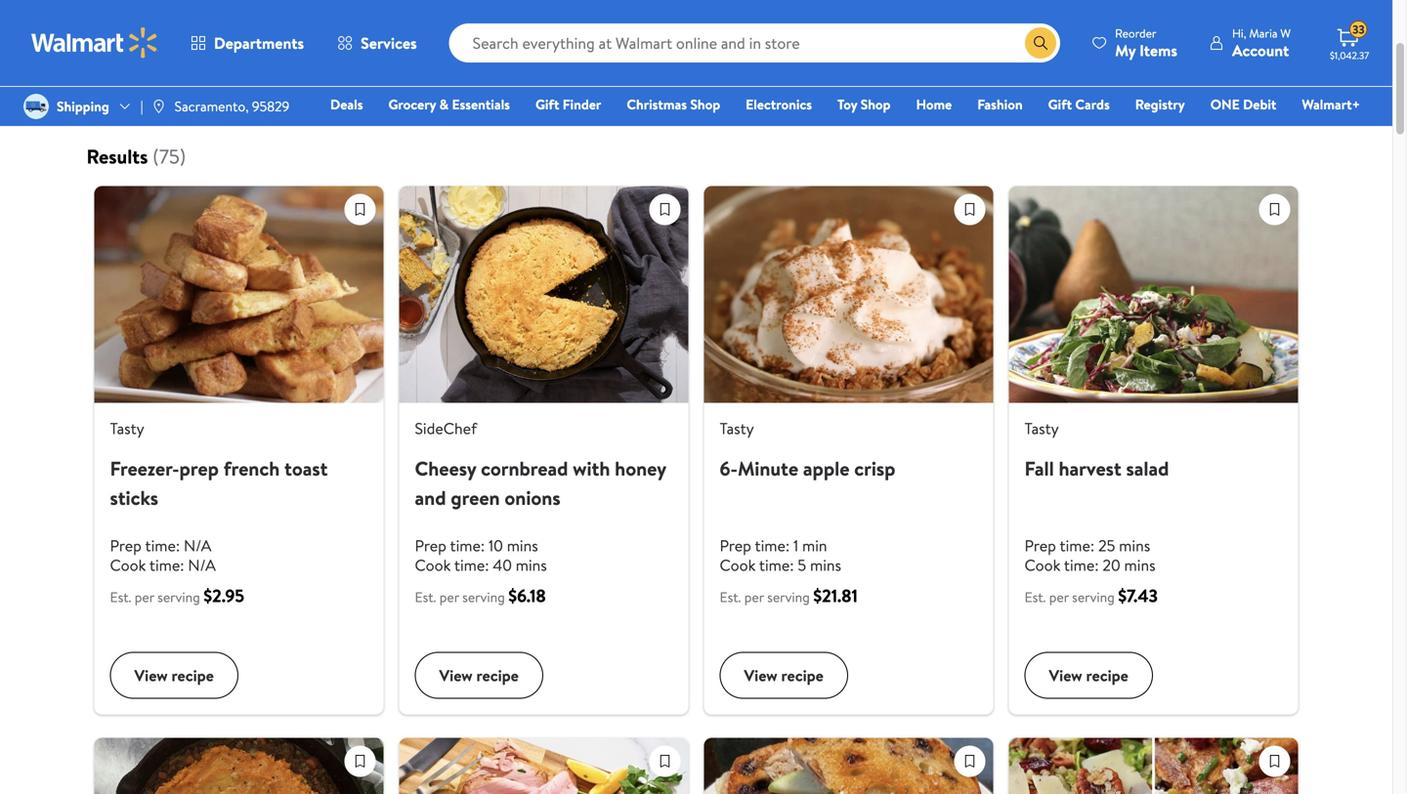 Task type: describe. For each thing, give the bounding box(es) containing it.
Walmart Site-Wide search field
[[449, 23, 1061, 63]]

prep for fall harvest salad
[[1025, 535, 1057, 557]]

sidechef
[[415, 418, 477, 440]]

account
[[1233, 40, 1290, 61]]

walmart image
[[31, 27, 158, 59]]

deals link
[[322, 94, 372, 115]]

w
[[1281, 25, 1291, 42]]

&
[[439, 95, 449, 114]]

grocery & essentials
[[389, 95, 510, 114]]

maria
[[1250, 25, 1278, 42]]

est. for fall harvest salad
[[1025, 588, 1046, 607]]

recipe for crisp
[[782, 665, 824, 687]]

registry link
[[1127, 94, 1194, 115]]

harvest
[[1059, 455, 1122, 483]]

gift cards
[[1048, 95, 1110, 114]]

services button
[[321, 20, 434, 66]]

shop for toy shop
[[861, 95, 891, 114]]

honey
[[615, 455, 666, 483]]

cook for 6-minute apple crisp
[[720, 555, 756, 576]]

prep time: 1 min cook time: 5 mins
[[720, 535, 842, 576]]

per for cheesy cornbread with honey and green onions
[[440, 588, 459, 607]]

$2.95
[[204, 584, 244, 609]]

clear all button
[[622, 53, 701, 84]]

one debit
[[1211, 95, 1277, 114]]

per for freezer-prep french toast sticks
[[135, 588, 154, 607]]

view for 6-minute apple crisp
[[744, 665, 778, 687]]

fashion
[[978, 95, 1023, 114]]

prep time: 10 mins cook time: 40 mins
[[415, 535, 547, 576]]

test image for 6-minute apple crisp
[[956, 195, 985, 225]]

1
[[794, 535, 799, 557]]

est. for 6-minute apple crisp
[[720, 588, 741, 607]]

n/a up est. per serving $2.95
[[184, 535, 212, 557]]

33
[[1353, 21, 1365, 38]]

view recipe for fall harvest salad
[[1049, 665, 1129, 687]]

n/a up $2.95
[[188, 555, 216, 576]]

and
[[415, 485, 446, 512]]

view for fall harvest salad
[[1049, 665, 1083, 687]]

my
[[1115, 40, 1136, 61]]

reorder
[[1115, 25, 1157, 42]]

minute
[[738, 455, 799, 483]]

per for 6-minute apple crisp
[[745, 588, 764, 607]]

prep for cheesy cornbread with honey and green onions
[[415, 535, 447, 557]]

view recipe for 6-minute apple crisp
[[744, 665, 824, 687]]

prep time: 25 mins cook time: 20 mins
[[1025, 535, 1156, 576]]

search icon image
[[1033, 35, 1049, 51]]

hi,
[[1233, 25, 1247, 42]]

fall harvest salad image
[[1009, 186, 1299, 403]]

view for cheesy cornbread with honey and green onions
[[439, 665, 473, 687]]

sticks
[[110, 485, 158, 512]]

est. for freezer-prep french toast sticks
[[110, 588, 131, 607]]

sacramento, 95829
[[175, 97, 290, 116]]

6-minute apple crisp image
[[704, 186, 994, 403]]

cheesy
[[415, 455, 476, 483]]

one
[[1211, 95, 1240, 114]]

gift finder
[[536, 95, 601, 114]]

4 recipe from the left
[[1087, 665, 1129, 687]]

$6.18
[[508, 584, 546, 609]]

5
[[798, 555, 807, 576]]

prep for freezer-prep french toast sticks
[[110, 535, 142, 557]]

items
[[1140, 40, 1178, 61]]

view recipe for cheesy cornbread with honey and green onions
[[439, 665, 519, 687]]

departments button
[[174, 20, 321, 66]]

apple
[[803, 455, 850, 483]]

|
[[141, 97, 143, 116]]

essentials
[[452, 95, 510, 114]]

$1,042.37
[[1330, 49, 1370, 62]]

sacramento,
[[175, 97, 249, 116]]

cards
[[1076, 95, 1110, 114]]

est. per serving $2.95
[[110, 584, 244, 609]]

results
[[87, 143, 148, 170]]

6-
[[720, 455, 738, 483]]

salad
[[1127, 455, 1170, 483]]

with
[[573, 455, 610, 483]]

french
[[224, 455, 280, 483]]

test image for freezer-prep french toast sticks
[[346, 195, 375, 225]]

toy shop
[[838, 95, 891, 114]]

est. for cheesy cornbread with honey and green onions
[[415, 588, 436, 607]]

home
[[916, 95, 952, 114]]

all
[[672, 59, 685, 78]]

recipe for honey
[[477, 665, 519, 687]]

est. per serving $21.81
[[720, 584, 858, 609]]

toast
[[284, 455, 328, 483]]

25
[[1099, 535, 1116, 557]]

clear
[[637, 59, 669, 78]]

hi, maria w account
[[1233, 25, 1291, 61]]

mins right 10
[[507, 535, 538, 557]]

gift cards link
[[1040, 94, 1119, 115]]

reorder my items
[[1115, 25, 1178, 61]]

freezer-prep french toast sticks
[[110, 455, 328, 512]]

gift for gift cards
[[1048, 95, 1072, 114]]

fall
[[1025, 455, 1054, 483]]

clear all
[[637, 59, 685, 78]]

tasty for fall
[[1025, 418, 1059, 440]]

serving for harvest
[[1072, 588, 1115, 607]]

mins for 6-minute apple crisp
[[810, 555, 842, 576]]

debit
[[1244, 95, 1277, 114]]

services
[[361, 32, 417, 54]]



Task type: vqa. For each thing, say whether or not it's contained in the screenshot.


Task type: locate. For each thing, give the bounding box(es) containing it.
fashion link
[[969, 94, 1032, 115]]

40
[[493, 555, 512, 576]]

registry
[[1136, 95, 1185, 114]]

4 view from the left
[[1049, 665, 1083, 687]]

results (75)
[[87, 143, 186, 170]]

est. per serving $7.43
[[1025, 584, 1158, 609]]

gift finder link
[[527, 94, 610, 115]]

cook up est. per serving $2.95
[[110, 555, 146, 576]]

test image for cheesy cornbread with honey and green onions
[[651, 195, 680, 225]]

test image
[[346, 195, 375, 225], [651, 195, 680, 225], [956, 195, 985, 225], [1261, 747, 1290, 777]]

gift
[[536, 95, 560, 114], [1048, 95, 1072, 114]]

cheesy cornbread with honey and green onions
[[415, 455, 666, 512]]

2 shop from the left
[[861, 95, 891, 114]]

tasty up fall
[[1025, 418, 1059, 440]]

serving
[[158, 588, 200, 607], [463, 588, 505, 607], [767, 588, 810, 607], [1072, 588, 1115, 607]]

est. inside est. per serving $7.43
[[1025, 588, 1046, 607]]

serving down '40'
[[463, 588, 505, 607]]

fall harvest salad
[[1025, 455, 1170, 483]]

freezer-
[[110, 455, 179, 483]]

2 serving from the left
[[463, 588, 505, 607]]

home link
[[908, 94, 961, 115]]

prep down "sticks"
[[110, 535, 142, 557]]

3 view from the left
[[744, 665, 778, 687]]

one debit link
[[1202, 94, 1286, 115]]

3 view recipe from the left
[[744, 665, 824, 687]]

2 view recipe from the left
[[439, 665, 519, 687]]

per down prep time: 25 mins cook time: 20 mins
[[1050, 588, 1069, 607]]

cook
[[110, 555, 146, 576], [415, 555, 451, 576], [720, 555, 756, 576], [1025, 555, 1061, 576]]

prep inside prep time: 1 min cook time: 5 mins
[[720, 535, 752, 557]]

view recipe down est. per serving $7.43
[[1049, 665, 1129, 687]]

prep down and
[[415, 535, 447, 557]]

2 per from the left
[[440, 588, 459, 607]]

cook inside prep time: 1 min cook time: 5 mins
[[720, 555, 756, 576]]

deals
[[330, 95, 363, 114]]

recipe down est. per serving $6.18 on the left bottom
[[477, 665, 519, 687]]

2 recipe from the left
[[477, 665, 519, 687]]

per inside est. per serving $6.18
[[440, 588, 459, 607]]

green
[[451, 485, 500, 512]]

mins right '40'
[[516, 555, 547, 576]]

serving inside 'est. per serving $21.81'
[[767, 588, 810, 607]]

3 prep from the left
[[720, 535, 752, 557]]

cook for fall harvest salad
[[1025, 555, 1061, 576]]

prep inside prep time: n/a cook time: n/a
[[110, 535, 142, 557]]

freezer-prep french toast sticks image
[[94, 186, 384, 403]]

6-minute apple crisp
[[720, 455, 896, 483]]

3 recipe from the left
[[782, 665, 824, 687]]

est. inside 'est. per serving $21.81'
[[720, 588, 741, 607]]

1 serving from the left
[[158, 588, 200, 607]]

2 gift from the left
[[1048, 95, 1072, 114]]

view recipe down 'est. per serving $21.81'
[[744, 665, 824, 687]]

4 prep from the left
[[1025, 535, 1057, 557]]

1 view recipe from the left
[[134, 665, 214, 687]]

view down est. per serving $6.18 on the left bottom
[[439, 665, 473, 687]]

toy
[[838, 95, 858, 114]]

2 tasty from the left
[[720, 418, 754, 440]]

cook up est. per serving $6.18 on the left bottom
[[415, 555, 451, 576]]

2 horizontal spatial tasty
[[1025, 418, 1059, 440]]

10
[[489, 535, 503, 557]]

test image
[[1261, 195, 1290, 225], [346, 747, 375, 777], [651, 747, 680, 777], [956, 747, 985, 777]]

walmart+ link
[[1294, 94, 1369, 115]]

christmas shop link
[[618, 94, 729, 115]]

prep
[[179, 455, 219, 483]]

serving inside est. per serving $2.95
[[158, 588, 200, 607]]

gift left finder
[[536, 95, 560, 114]]

1 est. from the left
[[110, 588, 131, 607]]

3 tasty from the left
[[1025, 418, 1059, 440]]

grocery
[[389, 95, 436, 114]]

gift for gift finder
[[536, 95, 560, 114]]

4 serving from the left
[[1072, 588, 1115, 607]]

3 cook from the left
[[720, 555, 756, 576]]

2 est. from the left
[[415, 588, 436, 607]]

shop for christmas shop
[[690, 95, 721, 114]]

4 est. from the left
[[1025, 588, 1046, 607]]

mins right the 20
[[1125, 555, 1156, 576]]

(75)
[[153, 143, 186, 170]]

0 horizontal spatial gift
[[536, 95, 560, 114]]

1 per from the left
[[135, 588, 154, 607]]

shipping
[[57, 97, 109, 116]]

1 horizontal spatial gift
[[1048, 95, 1072, 114]]

3 est. from the left
[[720, 588, 741, 607]]

tasty for 6-
[[720, 418, 754, 440]]

cook inside prep time: n/a cook time: n/a
[[110, 555, 146, 576]]

shop right toy
[[861, 95, 891, 114]]

recipe down est. per serving $2.95
[[172, 665, 214, 687]]

serving for minute
[[767, 588, 810, 607]]

 image
[[23, 94, 49, 119]]

cook inside prep time: 10 mins cook time: 40 mins
[[415, 555, 451, 576]]

cook up est. per serving $7.43
[[1025, 555, 1061, 576]]

4 per from the left
[[1050, 588, 1069, 607]]

20
[[1103, 555, 1121, 576]]

serving for cornbread
[[463, 588, 505, 607]]

electronics
[[746, 95, 812, 114]]

grocery & essentials link
[[380, 94, 519, 115]]

est. down prep time: 1 min cook time: 5 mins
[[720, 588, 741, 607]]

1 gift from the left
[[536, 95, 560, 114]]

shop right christmas
[[690, 95, 721, 114]]

per for fall harvest salad
[[1050, 588, 1069, 607]]

view down est. per serving $7.43
[[1049, 665, 1083, 687]]

4 cook from the left
[[1025, 555, 1061, 576]]

view for freezer-prep french toast sticks
[[134, 665, 168, 687]]

recipe down 'est. per serving $21.81'
[[782, 665, 824, 687]]

tasty for freezer-
[[110, 418, 144, 440]]

prep for 6-minute apple crisp
[[720, 535, 752, 557]]

mins for cheesy cornbread with honey and green onions
[[516, 555, 547, 576]]

view recipe down est. per serving $6.18 on the left bottom
[[439, 665, 519, 687]]

mins
[[507, 535, 538, 557], [1119, 535, 1151, 557], [516, 555, 547, 576], [810, 555, 842, 576], [1125, 555, 1156, 576]]

est. down prep time: 25 mins cook time: 20 mins
[[1025, 588, 1046, 607]]

per down prep time: 10 mins cook time: 40 mins
[[440, 588, 459, 607]]

est. inside est. per serving $6.18
[[415, 588, 436, 607]]

tasty up 'freezer-'
[[110, 418, 144, 440]]

per down prep time: n/a cook time: n/a
[[135, 588, 154, 607]]

per inside est. per serving $2.95
[[135, 588, 154, 607]]

prep
[[110, 535, 142, 557], [415, 535, 447, 557], [720, 535, 752, 557], [1025, 535, 1057, 557]]

recipe for toast
[[172, 665, 214, 687]]

95829
[[252, 97, 290, 116]]

per down prep time: 1 min cook time: 5 mins
[[745, 588, 764, 607]]

mins for fall harvest salad
[[1125, 555, 1156, 576]]

toy shop link
[[829, 94, 900, 115]]

1 horizontal spatial tasty
[[720, 418, 754, 440]]

prep left 25
[[1025, 535, 1057, 557]]

tasty
[[110, 418, 144, 440], [720, 418, 754, 440], [1025, 418, 1059, 440]]

prep inside prep time: 10 mins cook time: 40 mins
[[415, 535, 447, 557]]

prep inside prep time: 25 mins cook time: 20 mins
[[1025, 535, 1057, 557]]

walmart+
[[1302, 95, 1361, 114]]

2 view from the left
[[439, 665, 473, 687]]

1 cook from the left
[[110, 555, 146, 576]]

view recipe for freezer-prep french toast sticks
[[134, 665, 214, 687]]

1 prep from the left
[[110, 535, 142, 557]]

prep time: n/a cook time: n/a
[[110, 535, 216, 576]]

cook for cheesy cornbread with honey and green onions
[[415, 555, 451, 576]]

onions
[[505, 485, 561, 512]]

christmas
[[627, 95, 687, 114]]

per inside 'est. per serving $21.81'
[[745, 588, 764, 607]]

tasty up 6-
[[720, 418, 754, 440]]

 image
[[151, 99, 167, 114]]

$7.43
[[1118, 584, 1158, 609]]

cheesy cornbread with honey and green onions image
[[399, 186, 689, 403]]

gift left cards
[[1048, 95, 1072, 114]]

per inside est. per serving $7.43
[[1050, 588, 1069, 607]]

view down 'est. per serving $21.81'
[[744, 665, 778, 687]]

3 serving from the left
[[767, 588, 810, 607]]

electronics link
[[737, 94, 821, 115]]

0 horizontal spatial shop
[[690, 95, 721, 114]]

mins right 5
[[810, 555, 842, 576]]

est.
[[110, 588, 131, 607], [415, 588, 436, 607], [720, 588, 741, 607], [1025, 588, 1046, 607]]

1 shop from the left
[[690, 95, 721, 114]]

christmas shop
[[627, 95, 721, 114]]

prep left 1
[[720, 535, 752, 557]]

4 view recipe from the left
[[1049, 665, 1129, 687]]

shop
[[690, 95, 721, 114], [861, 95, 891, 114]]

view down est. per serving $2.95
[[134, 665, 168, 687]]

1 tasty from the left
[[110, 418, 144, 440]]

2 cook from the left
[[415, 555, 451, 576]]

1 view from the left
[[134, 665, 168, 687]]

view recipe
[[134, 665, 214, 687], [439, 665, 519, 687], [744, 665, 824, 687], [1049, 665, 1129, 687]]

est. per serving $6.18
[[415, 584, 546, 609]]

serving down the 20
[[1072, 588, 1115, 607]]

serving down prep time: n/a cook time: n/a
[[158, 588, 200, 607]]

mins right 25
[[1119, 535, 1151, 557]]

min
[[803, 535, 828, 557]]

3 per from the left
[[745, 588, 764, 607]]

recipe down est. per serving $7.43
[[1087, 665, 1129, 687]]

$21.81
[[813, 584, 858, 609]]

view recipe down est. per serving $2.95
[[134, 665, 214, 687]]

est. down prep time: n/a cook time: n/a
[[110, 588, 131, 607]]

cook inside prep time: 25 mins cook time: 20 mins
[[1025, 555, 1061, 576]]

est. inside est. per serving $2.95
[[110, 588, 131, 607]]

mins inside prep time: 1 min cook time: 5 mins
[[810, 555, 842, 576]]

crisp
[[855, 455, 896, 483]]

finder
[[563, 95, 601, 114]]

cook up 'est. per serving $21.81'
[[720, 555, 756, 576]]

serving for prep
[[158, 588, 200, 607]]

departments
[[214, 32, 304, 54]]

1 recipe from the left
[[172, 665, 214, 687]]

0 horizontal spatial tasty
[[110, 418, 144, 440]]

Search search field
[[449, 23, 1061, 63]]

recipe
[[172, 665, 214, 687], [477, 665, 519, 687], [782, 665, 824, 687], [1087, 665, 1129, 687]]

est. down prep time: 10 mins cook time: 40 mins
[[415, 588, 436, 607]]

cornbread
[[481, 455, 568, 483]]

serving inside est. per serving $7.43
[[1072, 588, 1115, 607]]

1 horizontal spatial shop
[[861, 95, 891, 114]]

2 prep from the left
[[415, 535, 447, 557]]

serving down 5
[[767, 588, 810, 607]]

per
[[135, 588, 154, 607], [440, 588, 459, 607], [745, 588, 764, 607], [1050, 588, 1069, 607]]

serving inside est. per serving $6.18
[[463, 588, 505, 607]]



